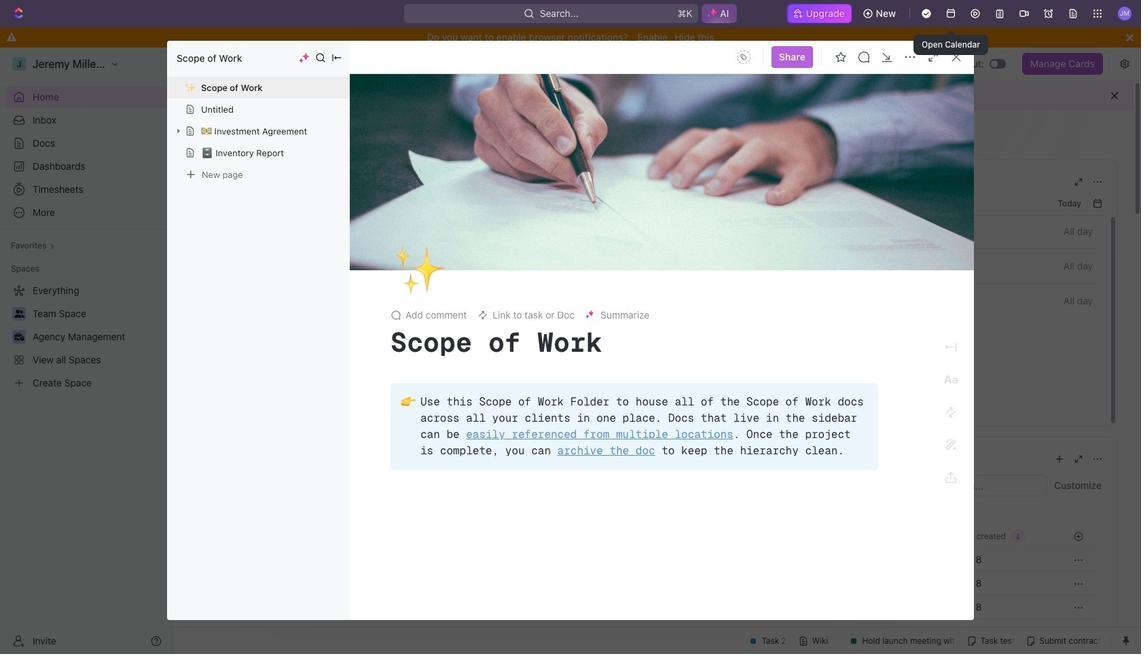 Task type: locate. For each thing, give the bounding box(es) containing it.
tree
[[5, 280, 167, 394]]

alert
[[173, 81, 1134, 111]]

tree inside sidebar navigation
[[5, 280, 167, 394]]

sidebar navigation
[[0, 48, 173, 654]]



Task type: vqa. For each thing, say whether or not it's contained in the screenshot.
OQYu6 icon
yes



Task type: describe. For each thing, give the bounding box(es) containing it.
dropdown menu image
[[733, 46, 754, 68]]

Search tasks... text field
[[911, 475, 1047, 496]]

Search or run a command… text field
[[276, 172, 378, 188]]

oqyu6 image
[[721, 258, 732, 269]]



